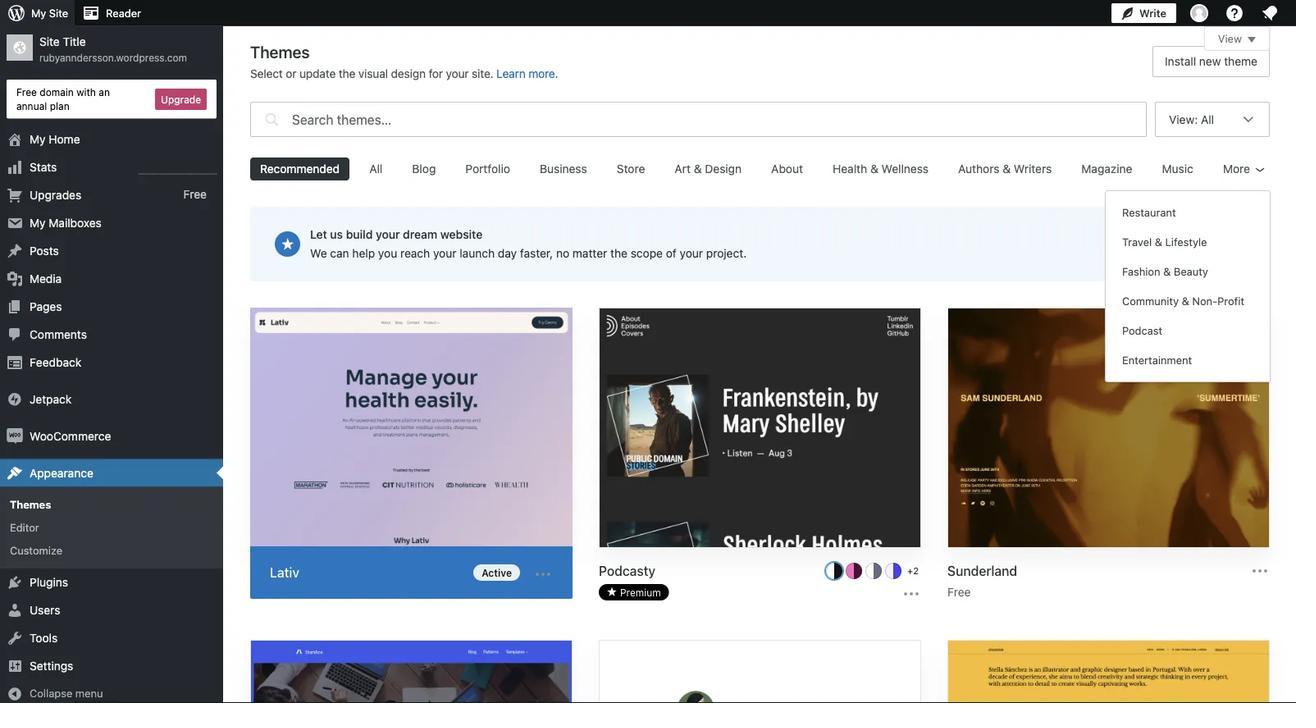 Task type: describe. For each thing, give the bounding box(es) containing it.
visual
[[359, 67, 388, 80]]

all inside all button
[[369, 162, 383, 176]]

scope
[[631, 247, 663, 260]]

write
[[1140, 7, 1167, 19]]

more options for theme sunderland image
[[1251, 561, 1270, 581]]

let us build your dream website we can help you reach your launch day faster, no matter the scope of your project.
[[310, 228, 747, 260]]

Search search field
[[292, 103, 1147, 136]]

help
[[352, 247, 375, 260]]

the inside themes select or update the visual design for your site. learn more .
[[339, 67, 356, 80]]

of
[[666, 247, 677, 260]]

upgrade
[[161, 93, 201, 105]]

health
[[833, 162, 868, 176]]

community & non-profit button
[[1113, 286, 1264, 316]]

fashion
[[1123, 265, 1161, 278]]

authors & writers button
[[949, 158, 1062, 181]]

users link
[[0, 597, 223, 625]]

business
[[540, 162, 587, 176]]

or
[[286, 67, 297, 80]]

comments link
[[0, 321, 223, 348]]

users
[[30, 604, 60, 617]]

startace is your ultimate business theme design. it is pretty valuable in assisting users in building their corporate websites, being established companies, or budding startups. image
[[251, 641, 572, 703]]

recommended button
[[250, 158, 350, 181]]

& for writers
[[1003, 162, 1011, 176]]

more
[[1224, 162, 1251, 176]]

health & wellness
[[833, 162, 929, 176]]

launch
[[460, 247, 495, 260]]

my site link
[[0, 0, 75, 26]]

themes for themes select or update the visual design for your site. learn more .
[[250, 42, 310, 61]]

sunderland free
[[948, 563, 1018, 599]]

highest hourly views 0 image
[[139, 164, 217, 174]]

upgrade button
[[155, 88, 207, 110]]

install new theme
[[1165, 55, 1258, 68]]

theme
[[1225, 55, 1258, 68]]

customize link
[[0, 539, 223, 562]]

free inside sunderland free
[[948, 585, 971, 599]]

+2 button
[[905, 563, 922, 579]]

about button
[[762, 158, 813, 181]]

my home link
[[0, 125, 223, 153]]

authors & writers
[[959, 162, 1052, 176]]

your down website
[[433, 247, 457, 260]]

the inside let us build your dream website we can help you reach your launch day faster, no matter the scope of your project.
[[611, 247, 628, 260]]

let's
[[1126, 237, 1152, 251]]

active
[[482, 567, 512, 578]]

feedback link
[[0, 348, 223, 376]]

woocommerce link
[[0, 422, 223, 450]]

site title rubyanndersson.wordpress.com
[[39, 35, 187, 63]]

portfolio button
[[456, 158, 520, 181]]

jetpack link
[[0, 385, 223, 413]]

install new theme link
[[1153, 46, 1270, 77]]

tools link
[[0, 625, 223, 653]]

.
[[555, 67, 558, 80]]

music button
[[1153, 158, 1204, 181]]

my mailboxes link
[[0, 209, 223, 237]]

& for design
[[694, 162, 702, 176]]

let's get started
[[1126, 237, 1213, 251]]

media link
[[0, 265, 223, 293]]

let's get started link
[[1115, 229, 1224, 260]]

website
[[441, 228, 483, 241]]

blog button
[[402, 158, 446, 181]]

store button
[[607, 158, 655, 181]]

woocommerce
[[30, 429, 111, 443]]

wellness
[[882, 162, 929, 176]]

group containing restaurant
[[1113, 198, 1264, 375]]

authors
[[959, 162, 1000, 176]]

my home
[[30, 132, 80, 146]]

comments
[[30, 328, 87, 341]]

your inside themes select or update the visual design for your site. learn more .
[[446, 67, 469, 80]]

open search image
[[261, 98, 282, 141]]

collapse menu link
[[0, 680, 223, 703]]

travel
[[1123, 236, 1152, 248]]

customize
[[10, 544, 62, 557]]

magazine button
[[1072, 158, 1143, 181]]

can
[[330, 247, 349, 260]]

new
[[1200, 55, 1221, 68]]

business button
[[530, 158, 597, 181]]

settings
[[30, 660, 73, 673]]

img image for jetpack
[[7, 391, 23, 408]]

health & wellness button
[[823, 158, 939, 181]]

sometimes your podcast episode cover arts deserve more attention than regular thumbnails offer. if you think so, then podcasty is the theme design for your podcast site. image
[[600, 309, 921, 549]]

help image
[[1225, 3, 1245, 23]]

collapse menu
[[30, 687, 103, 700]]

art
[[675, 162, 691, 176]]

view: all button
[[1156, 102, 1270, 268]]

reader link
[[75, 0, 148, 26]]

you
[[378, 247, 397, 260]]



Task type: vqa. For each thing, say whether or not it's contained in the screenshot.
first Task enabled icon
no



Task type: locate. For each thing, give the bounding box(es) containing it.
& for beauty
[[1164, 265, 1171, 278]]

my left reader link
[[31, 7, 46, 19]]

site.
[[472, 67, 494, 80]]

2 horizontal spatial free
[[948, 585, 971, 599]]

sunderland
[[948, 563, 1018, 579]]

hey is a simple personal blog theme. image
[[600, 641, 921, 703]]

entertainment
[[1123, 354, 1193, 366]]

0 vertical spatial the
[[339, 67, 356, 80]]

jetpack
[[30, 392, 72, 406]]

& left writers
[[1003, 162, 1011, 176]]

& right health
[[871, 162, 879, 176]]

let
[[310, 228, 327, 241]]

editor
[[10, 521, 39, 534]]

domain
[[40, 86, 74, 98]]

more options for theme lativ image
[[533, 564, 553, 584]]

& right let's
[[1155, 236, 1163, 248]]

with
[[76, 86, 96, 98]]

free for free
[[183, 188, 207, 201]]

themes up "or"
[[250, 42, 310, 61]]

podcast button
[[1113, 316, 1264, 345]]

rubyanndersson.wordpress.com
[[39, 52, 187, 63]]

free inside free domain with an annual plan
[[16, 86, 37, 98]]

free down sunderland
[[948, 585, 971, 599]]

2 vertical spatial my
[[30, 216, 46, 229]]

art & design
[[675, 162, 742, 176]]

None search field
[[250, 98, 1147, 141]]

profit
[[1218, 295, 1245, 307]]

store
[[617, 162, 645, 176]]

annual plan
[[16, 100, 69, 111]]

learn more
[[497, 67, 555, 80]]

for
[[429, 67, 443, 80]]

1 horizontal spatial free
[[183, 188, 207, 201]]

restaurant button
[[1113, 198, 1264, 227]]

update
[[300, 67, 336, 80]]

more options for theme podcasty image
[[902, 584, 922, 604]]

img image for woocommerce
[[7, 428, 23, 444]]

0 horizontal spatial free
[[16, 86, 37, 98]]

write link
[[1112, 0, 1177, 26]]

collapse
[[30, 687, 72, 700]]

0 vertical spatial site
[[49, 7, 68, 19]]

1 vertical spatial the
[[611, 247, 628, 260]]

& inside travel & lifestyle button
[[1155, 236, 1163, 248]]

organizer has a simple structure and displays only the necessary information a real portfolio can benefit from. it's ready to be used by designers, artists, architects, and creators. image
[[949, 641, 1270, 703]]

pages link
[[0, 293, 223, 321]]

magazine
[[1082, 162, 1133, 176]]

0 horizontal spatial the
[[339, 67, 356, 80]]

all inside view: all dropdown button
[[1201, 112, 1215, 126]]

0 vertical spatial my
[[31, 7, 46, 19]]

closed image
[[1248, 37, 1256, 43]]

the
[[339, 67, 356, 80], [611, 247, 628, 260]]

your right of
[[680, 247, 703, 260]]

restaurant
[[1123, 206, 1176, 219]]

design
[[391, 67, 426, 80]]

0 vertical spatial all
[[1201, 112, 1215, 126]]

non-
[[1193, 295, 1218, 307]]

us
[[330, 228, 343, 241]]

design
[[705, 162, 742, 176]]

site up title
[[49, 7, 68, 19]]

feedback
[[30, 355, 81, 369]]

mailboxes
[[49, 216, 102, 229]]

& inside art & design button
[[694, 162, 702, 176]]

free up annual plan
[[16, 86, 37, 98]]

stats
[[30, 160, 57, 174]]

no
[[556, 247, 570, 260]]

editor link
[[0, 516, 223, 539]]

my for my home
[[30, 132, 46, 146]]

2 img image from the top
[[7, 428, 23, 444]]

group
[[1113, 198, 1264, 375]]

select
[[250, 67, 283, 80]]

+2
[[908, 565, 919, 576]]

1 horizontal spatial the
[[611, 247, 628, 260]]

your up you at left
[[376, 228, 400, 241]]

1 vertical spatial site
[[39, 35, 60, 48]]

1 vertical spatial img image
[[7, 428, 23, 444]]

build
[[346, 228, 373, 241]]

travel & lifestyle button
[[1113, 227, 1264, 257]]

recommended
[[260, 162, 340, 176]]

faster,
[[520, 247, 553, 260]]

an
[[99, 86, 110, 98]]

writers
[[1014, 162, 1052, 176]]

blog
[[412, 162, 436, 176]]

themes link
[[0, 493, 223, 516]]

1 vertical spatial my
[[30, 132, 46, 146]]

2 vertical spatial free
[[948, 585, 971, 599]]

sunderland is a simple theme that supports full-site editing. it comes with a set of minimal templates and design settings that can be manipulated through global styles. use it to build something beautiful. image
[[949, 309, 1270, 549]]

free domain with an annual plan
[[16, 86, 110, 111]]

0 horizontal spatial all
[[369, 162, 383, 176]]

the left the visual
[[339, 67, 356, 80]]

my left the home
[[30, 132, 46, 146]]

img image inside jetpack link
[[7, 391, 23, 408]]

1 horizontal spatial all
[[1201, 112, 1215, 126]]

lifestyle
[[1166, 236, 1208, 248]]

all button
[[360, 158, 393, 181]]

music
[[1162, 162, 1194, 176]]

all right view:
[[1201, 112, 1215, 126]]

0 vertical spatial img image
[[7, 391, 23, 408]]

beauty
[[1174, 265, 1209, 278]]

view: all
[[1169, 112, 1215, 126]]

manage your notifications image
[[1260, 3, 1280, 23]]

& left beauty
[[1164, 265, 1171, 278]]

podcasty
[[599, 563, 656, 579]]

title
[[63, 35, 86, 48]]

& inside 'fashion & beauty' button
[[1164, 265, 1171, 278]]

lativ
[[270, 565, 299, 580]]

1 vertical spatial themes
[[10, 498, 51, 511]]

themes up editor
[[10, 498, 51, 511]]

dream
[[403, 228, 438, 241]]

the left scope
[[611, 247, 628, 260]]

we
[[310, 247, 327, 260]]

appearance
[[30, 466, 93, 480]]

my profile image
[[1191, 4, 1209, 22]]

site inside site title rubyanndersson.wordpress.com
[[39, 35, 60, 48]]

portfolio
[[466, 162, 510, 176]]

0 vertical spatial themes
[[250, 42, 310, 61]]

plugins
[[30, 576, 68, 589]]

my for my site
[[31, 7, 46, 19]]

reach
[[400, 247, 430, 260]]

fashion & beauty button
[[1113, 257, 1264, 286]]

my for my mailboxes
[[30, 216, 46, 229]]

& inside community & non-profit button
[[1182, 295, 1190, 307]]

view button
[[1205, 26, 1270, 51]]

img image left woocommerce
[[7, 428, 23, 444]]

themes for themes
[[10, 498, 51, 511]]

lativ is a wordpress block theme specifically designed for businesses and startups. it offers fresh, vibrant color palettes and sleek, modern templates that are perfect for companies looking to establish a bold and innovative online presence. image
[[250, 308, 573, 550]]

your right for
[[446, 67, 469, 80]]

0 horizontal spatial themes
[[10, 498, 51, 511]]

& inside health & wellness button
[[871, 162, 879, 176]]

1 vertical spatial free
[[183, 188, 207, 201]]

& for non-
[[1182, 295, 1190, 307]]

themes inside themes select or update the visual design for your site. learn more .
[[250, 42, 310, 61]]

get started
[[1155, 237, 1213, 251]]

& for wellness
[[871, 162, 879, 176]]

& inside authors & writers button
[[1003, 162, 1011, 176]]

view
[[1219, 32, 1242, 45]]

img image left jetpack
[[7, 391, 23, 408]]

home
[[49, 132, 80, 146]]

reader
[[106, 7, 141, 19]]

site left title
[[39, 35, 60, 48]]

free down highest hourly views 0 image
[[183, 188, 207, 201]]

all left "blog"
[[369, 162, 383, 176]]

tools
[[30, 632, 58, 645]]

install
[[1165, 55, 1197, 68]]

free for free domain with an annual plan
[[16, 86, 37, 98]]

travel & lifestyle
[[1123, 236, 1208, 248]]

day
[[498, 247, 517, 260]]

community
[[1123, 295, 1179, 307]]

premium
[[620, 587, 661, 598]]

learn more link
[[497, 67, 555, 80]]

menu
[[75, 687, 103, 700]]

1 horizontal spatial themes
[[250, 42, 310, 61]]

all
[[1201, 112, 1215, 126], [369, 162, 383, 176]]

& left 'non-'
[[1182, 295, 1190, 307]]

my up the posts
[[30, 216, 46, 229]]

your
[[446, 67, 469, 80], [376, 228, 400, 241], [433, 247, 457, 260], [680, 247, 703, 260]]

1 vertical spatial all
[[369, 162, 383, 176]]

img image
[[7, 391, 23, 408], [7, 428, 23, 444]]

themes
[[250, 42, 310, 61], [10, 498, 51, 511]]

settings link
[[0, 653, 223, 680]]

& right art
[[694, 162, 702, 176]]

img image inside woocommerce link
[[7, 428, 23, 444]]

1 img image from the top
[[7, 391, 23, 408]]

0 vertical spatial free
[[16, 86, 37, 98]]

& for lifestyle
[[1155, 236, 1163, 248]]



